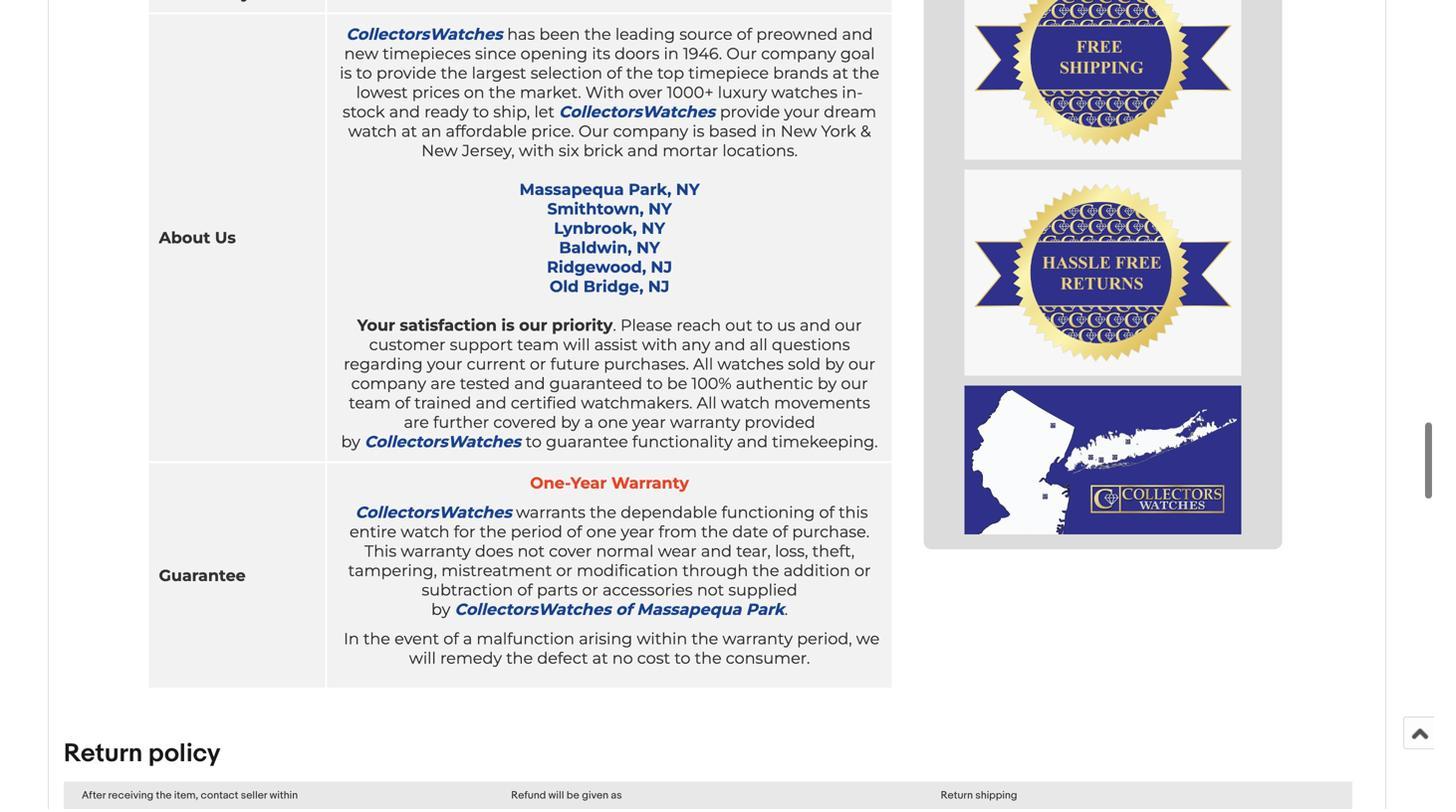 Task type: vqa. For each thing, say whether or not it's contained in the screenshot.
rightmost Return
yes



Task type: locate. For each thing, give the bounding box(es) containing it.
be
[[567, 790, 580, 803]]

item,
[[174, 790, 198, 803]]

after receiving the item, contact seller within
[[82, 790, 298, 803]]

return
[[64, 739, 143, 770], [941, 790, 973, 803]]

return up after
[[64, 739, 143, 770]]

return for return policy
[[64, 739, 143, 770]]

0 horizontal spatial return
[[64, 739, 143, 770]]

1 horizontal spatial return
[[941, 790, 973, 803]]

return shipping
[[941, 790, 1017, 803]]

return policy
[[64, 739, 221, 770]]

return left shipping
[[941, 790, 973, 803]]

0 vertical spatial return
[[64, 739, 143, 770]]

1 vertical spatial return
[[941, 790, 973, 803]]

contact
[[201, 790, 238, 803]]

refund will be given as
[[511, 790, 622, 803]]



Task type: describe. For each thing, give the bounding box(es) containing it.
after
[[82, 790, 106, 803]]

given
[[582, 790, 609, 803]]

refund
[[511, 790, 546, 803]]

as
[[611, 790, 622, 803]]

shipping
[[976, 790, 1017, 803]]

policy
[[148, 739, 221, 770]]

seller
[[241, 790, 267, 803]]

return for return shipping
[[941, 790, 973, 803]]

the
[[156, 790, 172, 803]]

receiving
[[108, 790, 154, 803]]

will
[[548, 790, 564, 803]]

within
[[270, 790, 298, 803]]



